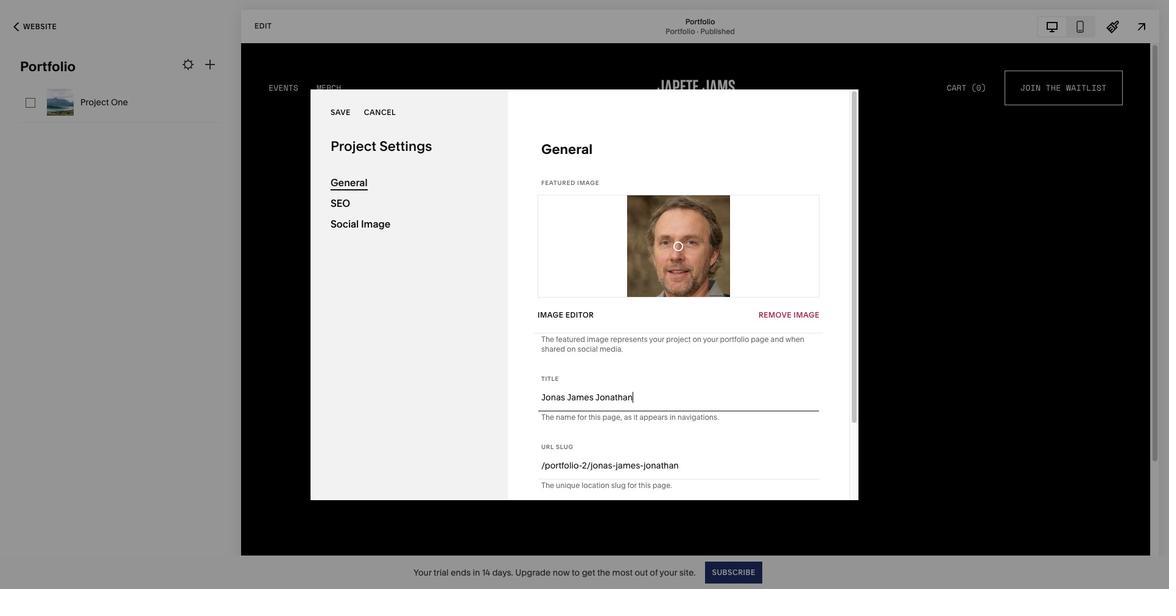 Task type: describe. For each thing, give the bounding box(es) containing it.
project
[[666, 335, 691, 344]]

days.
[[492, 567, 513, 578]]

now
[[553, 567, 570, 578]]

0 vertical spatial on
[[693, 335, 702, 344]]

portfolio for portfolio
[[20, 58, 76, 75]]

project one
[[80, 97, 128, 108]]

0 horizontal spatial general
[[331, 176, 368, 189]]

ends
[[451, 567, 471, 578]]

remove image
[[759, 311, 820, 320]]

/portfolio-
[[542, 461, 582, 472]]

project for project settings
[[331, 138, 376, 154]]

image inside button
[[538, 311, 564, 320]]

one
[[111, 97, 128, 108]]

social image
[[331, 218, 391, 230]]

seo link
[[331, 193, 488, 214]]

page,
[[603, 413, 622, 422]]

your right of
[[660, 567, 678, 578]]

editor
[[566, 311, 594, 320]]

/portfolio-2/
[[542, 461, 591, 472]]

slug
[[556, 444, 574, 451]]

1 vertical spatial in
[[473, 567, 480, 578]]

the for the name for this page, as it appears in navigations.
[[542, 413, 555, 422]]

shared
[[542, 345, 565, 354]]

media.
[[600, 345, 623, 354]]

name
[[556, 413, 576, 422]]

1 horizontal spatial in
[[670, 413, 676, 422]]

edit
[[255, 22, 272, 31]]

image editor button
[[538, 305, 594, 327]]

the featured image represents your project on your portfolio page and when shared on social media.
[[542, 335, 805, 354]]

represents
[[611, 335, 648, 344]]

0 vertical spatial this
[[589, 413, 601, 422]]

appears
[[640, 413, 668, 422]]

general link
[[331, 172, 488, 193]]

the for the featured image represents your project on your portfolio page and when shared on social media.
[[542, 335, 555, 344]]

remove image button
[[759, 305, 820, 327]]

page
[[751, 335, 769, 344]]

your left project
[[650, 335, 665, 344]]

the name for this page, as it appears in navigations.
[[542, 413, 719, 422]]

image for remove image
[[794, 311, 820, 320]]

and
[[771, 335, 784, 344]]

remove
[[759, 311, 792, 320]]

image for social image
[[361, 218, 391, 230]]

of
[[650, 567, 658, 578]]

1 horizontal spatial this
[[639, 482, 651, 491]]

1 horizontal spatial for
[[628, 482, 637, 491]]

cancel
[[364, 108, 396, 117]]

most
[[613, 567, 633, 578]]

0 horizontal spatial on
[[567, 345, 576, 354]]

url
[[542, 444, 554, 451]]

published
[[701, 26, 735, 36]]

slug
[[611, 482, 626, 491]]

your
[[414, 567, 432, 578]]

navigations.
[[678, 413, 719, 422]]

social
[[331, 218, 359, 230]]

featured
[[556, 335, 585, 344]]

image for featured image
[[578, 179, 600, 186]]

website
[[23, 22, 57, 31]]

to
[[572, 567, 580, 578]]

location
[[582, 482, 610, 491]]



Task type: vqa. For each thing, say whether or not it's contained in the screenshot.
media.
yes



Task type: locate. For each thing, give the bounding box(es) containing it.
1 vertical spatial for
[[628, 482, 637, 491]]

2 vertical spatial portfolio
[[20, 58, 76, 75]]

project down save button in the top of the page
[[331, 138, 376, 154]]

tab list
[[1039, 17, 1095, 36]]

portfolio portfolio · published
[[666, 17, 735, 36]]

title
[[542, 376, 559, 383]]

3 the from the top
[[542, 482, 555, 491]]

save button
[[331, 102, 351, 124]]

image right social
[[361, 218, 391, 230]]

1 vertical spatial project
[[331, 138, 376, 154]]

Title text field
[[542, 385, 816, 411]]

on down the "featured"
[[567, 345, 576, 354]]

1 vertical spatial this
[[639, 482, 651, 491]]

0 vertical spatial for
[[578, 413, 587, 422]]

save
[[331, 108, 351, 117]]

image up when
[[794, 311, 820, 320]]

seo
[[331, 197, 350, 209]]

project for project one
[[80, 97, 109, 108]]

on
[[693, 335, 702, 344], [567, 345, 576, 354]]

on right project
[[693, 335, 702, 344]]

0 vertical spatial general
[[542, 141, 593, 157]]

this left page.
[[639, 482, 651, 491]]

unique
[[556, 482, 580, 491]]

0 horizontal spatial for
[[578, 413, 587, 422]]

general
[[542, 141, 593, 157], [331, 176, 368, 189]]

featured image
[[542, 179, 600, 186]]

portfolio for portfolio portfolio · published
[[686, 17, 715, 26]]

in right appears
[[670, 413, 676, 422]]

image inside button
[[794, 311, 820, 320]]

0 vertical spatial portfolio
[[686, 17, 715, 26]]

featured
[[542, 179, 576, 186]]

the for the unique location slug for this page.
[[542, 482, 555, 491]]

it
[[634, 413, 638, 422]]

site.
[[680, 567, 696, 578]]

the
[[542, 335, 555, 344], [542, 413, 555, 422], [542, 482, 555, 491]]

1 horizontal spatial general
[[542, 141, 593, 157]]

0 horizontal spatial this
[[589, 413, 601, 422]]

the
[[598, 567, 611, 578]]

1 vertical spatial the
[[542, 413, 555, 422]]

project settings
[[331, 138, 432, 154]]

page.
[[653, 482, 672, 491]]

edit button
[[247, 15, 280, 38]]

portfolio up ·
[[686, 17, 715, 26]]

image
[[587, 335, 609, 344]]

for
[[578, 413, 587, 422], [628, 482, 637, 491]]

1 vertical spatial portfolio
[[666, 26, 695, 36]]

1 vertical spatial general
[[331, 176, 368, 189]]

project
[[80, 97, 109, 108], [331, 138, 376, 154]]

portfolio down website
[[20, 58, 76, 75]]

when
[[786, 335, 805, 344]]

upgrade
[[515, 567, 551, 578]]

/portfolio-2/ text field
[[591, 453, 816, 480]]

social
[[578, 345, 598, 354]]

social image link
[[331, 214, 488, 234]]

your
[[650, 335, 665, 344], [703, 335, 719, 344], [660, 567, 678, 578]]

2/
[[582, 461, 591, 472]]

image right featured at the left of page
[[578, 179, 600, 186]]

image left editor
[[538, 311, 564, 320]]

1 horizontal spatial on
[[693, 335, 702, 344]]

the unique location slug for this page.
[[542, 482, 672, 491]]

2 vertical spatial the
[[542, 482, 555, 491]]

image editor
[[538, 311, 594, 320]]

0 horizontal spatial project
[[80, 97, 109, 108]]

this left page,
[[589, 413, 601, 422]]

as
[[624, 413, 632, 422]]

the left name
[[542, 413, 555, 422]]

the inside the featured image represents your project on your portfolio page and when shared on social media.
[[542, 335, 555, 344]]

for right the slug
[[628, 482, 637, 491]]

cancel button
[[364, 102, 396, 124]]

in left 14
[[473, 567, 480, 578]]

the left "unique"
[[542, 482, 555, 491]]

your trial ends in 14 days. upgrade now to get the most out of your site.
[[414, 567, 696, 578]]

dialog containing project settings
[[311, 89, 859, 500]]

image
[[578, 179, 600, 186], [361, 218, 391, 230], [538, 311, 564, 320], [794, 311, 820, 320]]

1 the from the top
[[542, 335, 555, 344]]

0 vertical spatial in
[[670, 413, 676, 422]]

portfolio
[[720, 335, 750, 344]]

dialog
[[311, 89, 859, 500]]

0 horizontal spatial in
[[473, 567, 480, 578]]

your left portfolio
[[703, 335, 719, 344]]

in
[[670, 413, 676, 422], [473, 567, 480, 578]]

1 vertical spatial on
[[567, 345, 576, 354]]

0 vertical spatial the
[[542, 335, 555, 344]]

general up seo
[[331, 176, 368, 189]]

14
[[482, 567, 490, 578]]

1 horizontal spatial project
[[331, 138, 376, 154]]

general up featured image
[[542, 141, 593, 157]]

settings
[[380, 138, 432, 154]]

project inside dialog
[[331, 138, 376, 154]]

website button
[[0, 13, 70, 40]]

get
[[582, 567, 595, 578]]

portfolio left ·
[[666, 26, 695, 36]]

0 vertical spatial project
[[80, 97, 109, 108]]

·
[[697, 26, 699, 36]]

out
[[635, 567, 648, 578]]

this
[[589, 413, 601, 422], [639, 482, 651, 491]]

2 the from the top
[[542, 413, 555, 422]]

url slug
[[542, 444, 574, 451]]

the up shared
[[542, 335, 555, 344]]

portfolio
[[686, 17, 715, 26], [666, 26, 695, 36], [20, 58, 76, 75]]

project left one
[[80, 97, 109, 108]]

trial
[[434, 567, 449, 578]]

for right name
[[578, 413, 587, 422]]



